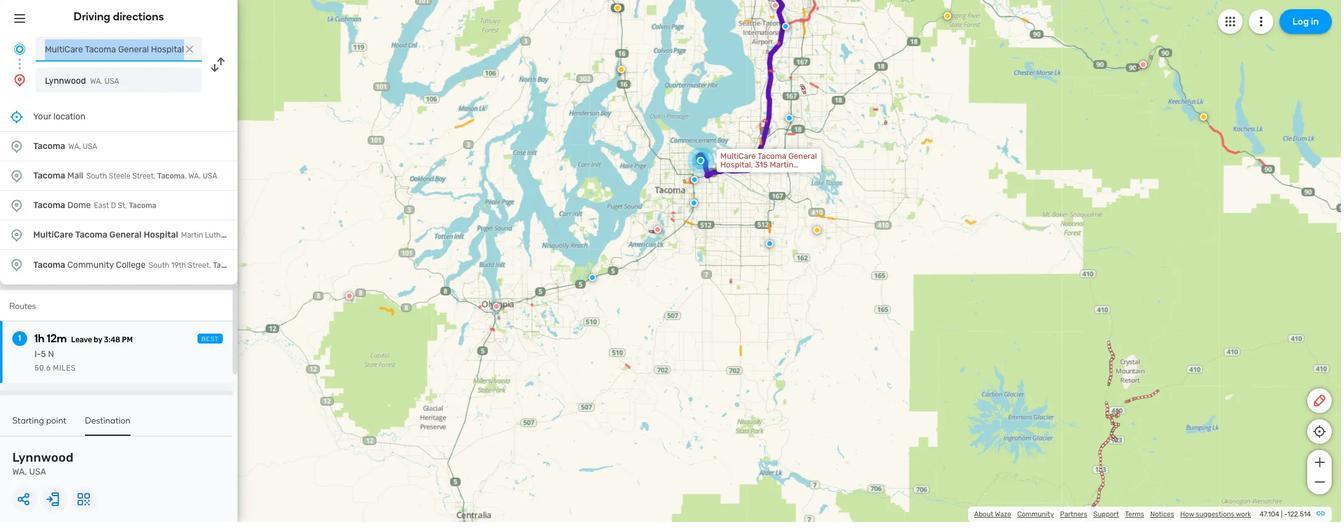 Task type: vqa. For each thing, say whether or not it's contained in the screenshot.
Share
no



Task type: locate. For each thing, give the bounding box(es) containing it.
lynnwood wa, usa down starting point button
[[12, 450, 73, 477]]

support
[[1094, 510, 1119, 518]]

location image inside option
[[9, 227, 24, 242]]

2 location image from the top
[[9, 168, 24, 183]]

police image
[[782, 23, 790, 30], [690, 199, 698, 207], [766, 240, 774, 247], [589, 274, 596, 281]]

usa down starting point button
[[29, 467, 46, 477]]

police image
[[786, 114, 793, 122], [691, 176, 698, 183]]

by
[[94, 336, 102, 344]]

lynnwood
[[45, 76, 86, 86], [12, 450, 73, 465]]

option
[[0, 132, 238, 161], [0, 161, 238, 191], [0, 191, 238, 220], [0, 220, 238, 250], [0, 250, 238, 279]]

how suggestions work link
[[1181, 510, 1252, 518]]

0 horizontal spatial wa,
[[12, 467, 27, 477]]

starting point
[[12, 416, 67, 426]]

0 vertical spatial lynnwood
[[45, 76, 86, 86]]

3 location image from the top
[[9, 198, 24, 213]]

community link
[[1018, 510, 1054, 518]]

location image for second option from the top
[[9, 168, 24, 183]]

5
[[41, 349, 46, 360]]

wa, down choose starting point text box
[[90, 77, 103, 86]]

pm
[[122, 336, 133, 344]]

lynnwood wa, usa down choose starting point text box
[[45, 76, 119, 86]]

waze
[[995, 510, 1011, 518]]

x image
[[183, 43, 196, 55]]

1 horizontal spatial wa,
[[90, 77, 103, 86]]

starting
[[12, 416, 44, 426]]

12m
[[47, 332, 67, 345]]

directions
[[113, 10, 164, 23]]

1
[[18, 333, 21, 344]]

n
[[48, 349, 54, 360]]

4 option from the top
[[0, 220, 238, 250]]

zoom in image
[[1312, 455, 1328, 470]]

0 horizontal spatial usa
[[29, 467, 46, 477]]

4 location image from the top
[[9, 257, 24, 272]]

1h
[[34, 332, 45, 345]]

Choose starting point text field
[[36, 37, 202, 62]]

3 option from the top
[[0, 191, 238, 220]]

location image
[[9, 139, 24, 154], [9, 168, 24, 183], [9, 198, 24, 213], [9, 257, 24, 272]]

driving directions
[[74, 10, 164, 23]]

0 horizontal spatial police image
[[691, 176, 698, 183]]

1 vertical spatial location image
[[9, 227, 24, 242]]

support link
[[1094, 510, 1119, 518]]

|
[[1281, 510, 1283, 518]]

1 location image from the top
[[9, 139, 24, 154]]

0 vertical spatial lynnwood wa, usa
[[45, 76, 119, 86]]

1 vertical spatial wa,
[[12, 467, 27, 477]]

how
[[1181, 510, 1194, 518]]

0 vertical spatial wa,
[[90, 77, 103, 86]]

pencil image
[[1312, 393, 1327, 408]]

leave
[[71, 336, 92, 344]]

1 vertical spatial police image
[[691, 176, 698, 183]]

list box
[[0, 102, 238, 284]]

best
[[201, 336, 219, 343]]

usa
[[105, 77, 119, 86], [29, 467, 46, 477]]

location image for 1st option from the top
[[9, 139, 24, 154]]

lynnwood wa, usa
[[45, 76, 119, 86], [12, 450, 73, 477]]

miles
[[53, 364, 76, 372]]

recenter image
[[9, 109, 24, 124]]

destination
[[85, 416, 131, 426]]

wa,
[[90, 77, 103, 86], [12, 467, 27, 477]]

hazard image
[[944, 12, 951, 20], [618, 66, 625, 73], [1200, 113, 1208, 121], [814, 226, 821, 234]]

0 vertical spatial usa
[[105, 77, 119, 86]]

1 option from the top
[[0, 132, 238, 161]]

current location image
[[12, 42, 27, 57]]

road closed image
[[772, 2, 779, 9], [654, 226, 662, 233], [346, 292, 353, 300], [493, 303, 500, 310]]

point
[[46, 416, 67, 426]]

routes
[[9, 301, 36, 311]]

community
[[1018, 510, 1054, 518]]

1 vertical spatial lynnwood
[[12, 450, 73, 465]]

notices
[[1151, 510, 1174, 518]]

wa, down starting point button
[[12, 467, 27, 477]]

destination button
[[85, 416, 131, 436]]

i-
[[34, 349, 41, 360]]

driving
[[74, 10, 110, 23]]

location image
[[12, 73, 27, 87], [9, 227, 24, 242]]

usa down choose starting point text box
[[105, 77, 119, 86]]

0 vertical spatial police image
[[786, 114, 793, 122]]

122.514
[[1288, 510, 1311, 518]]



Task type: describe. For each thing, give the bounding box(es) containing it.
suggestions
[[1196, 510, 1235, 518]]

notices link
[[1151, 510, 1174, 518]]

1 horizontal spatial police image
[[786, 114, 793, 122]]

about
[[974, 510, 994, 518]]

1 horizontal spatial usa
[[105, 77, 119, 86]]

link image
[[1316, 508, 1326, 518]]

5 option from the top
[[0, 250, 238, 279]]

location image for 3rd option
[[9, 198, 24, 213]]

1 vertical spatial usa
[[29, 467, 46, 477]]

1h 12m leave by 3:48 pm
[[34, 332, 133, 345]]

hazard image
[[614, 4, 621, 12]]

-
[[1285, 510, 1288, 518]]

partners link
[[1060, 510, 1088, 518]]

terms
[[1125, 510, 1144, 518]]

50.6
[[34, 364, 51, 372]]

i-5 n 50.6 miles
[[34, 349, 76, 372]]

zoom out image
[[1312, 475, 1328, 489]]

work
[[1236, 510, 1252, 518]]

partners
[[1060, 510, 1088, 518]]

road closed image
[[1140, 61, 1147, 68]]

1 vertical spatial lynnwood wa, usa
[[12, 450, 73, 477]]

starting point button
[[12, 416, 67, 435]]

47.104 | -122.514
[[1260, 510, 1311, 518]]

47.104
[[1260, 510, 1280, 518]]

about waze link
[[974, 510, 1011, 518]]

terms link
[[1125, 510, 1144, 518]]

3:48
[[104, 336, 120, 344]]

2 option from the top
[[0, 161, 238, 191]]

location image for 5th option from the top
[[9, 257, 24, 272]]

about waze community partners support terms notices how suggestions work
[[974, 510, 1252, 518]]

0 vertical spatial location image
[[12, 73, 27, 87]]



